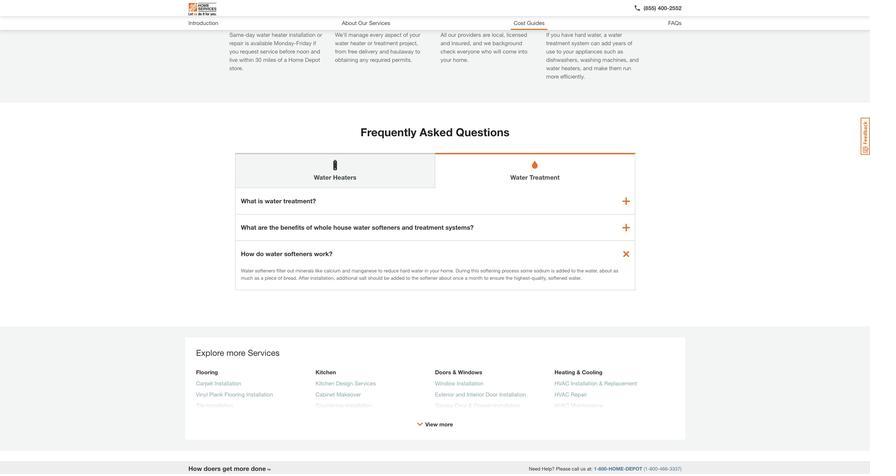 Task type: locate. For each thing, give the bounding box(es) containing it.
during
[[456, 268, 470, 274]]

0 vertical spatial water,
[[588, 31, 603, 38]]

0 horizontal spatial water
[[241, 268, 254, 274]]

water down the dishwashers,
[[547, 65, 561, 71]]

services for kitchen design services
[[355, 380, 376, 387]]

feedback link image
[[862, 118, 871, 155]]

hvac for hvac installation & replacement
[[555, 380, 570, 387]]

garage door & opener installation
[[435, 402, 521, 409]]

0 vertical spatial hard
[[575, 31, 587, 38]]

0 horizontal spatial hard
[[401, 268, 410, 274]]

softeners
[[372, 224, 400, 231], [284, 250, 313, 258], [255, 268, 275, 274]]

more down the dishwashers,
[[547, 73, 559, 80]]

whole
[[314, 224, 332, 231]]

(1-
[[644, 466, 650, 472]]

exterior and interior door installation
[[435, 391, 527, 398]]

800-
[[599, 466, 609, 472], [650, 466, 660, 472]]

& down the cooling
[[600, 380, 603, 387]]

exterior and interior door installation link
[[435, 390, 527, 402]]

efficiently.
[[561, 73, 586, 80]]

home. up once
[[441, 268, 455, 274]]

request
[[240, 48, 259, 55]]

your up project,
[[410, 31, 421, 38]]

the left benefits
[[270, 224, 279, 231]]

1 hvac from the top
[[555, 380, 570, 387]]

1 vertical spatial hard
[[401, 268, 410, 274]]

1 vertical spatial about
[[439, 275, 452, 281]]

hvac
[[555, 380, 570, 387], [555, 391, 570, 398], [555, 402, 570, 409]]

your inside the water softeners filter out minerals like calcium and manganese to reduce hard water in your home. during this softening process some sodium is added to the water, about as much as a piece of bread. after installation, additional salt should be added to the softener about once a month to ensure the highest-quality, softened water.
[[430, 268, 440, 274]]

a inside 'if you have hard water, a water treatment system can add years of use to your appliances such as dishwashers, washing machines, and water heaters, and make them run more efficiently.'
[[604, 31, 607, 38]]

live
[[230, 56, 238, 63]]

2 vertical spatial hvac
[[555, 402, 570, 409]]

garage door & opener installation link
[[435, 402, 521, 413]]

0 vertical spatial you
[[551, 31, 560, 38]]

0 horizontal spatial about
[[439, 275, 452, 281]]

0 vertical spatial or
[[317, 31, 322, 38]]

1 vertical spatial home.
[[441, 268, 455, 274]]

installation inside hvac installation & replacement link
[[571, 380, 598, 387]]

your right in at left
[[430, 268, 440, 274]]

to
[[416, 48, 421, 55], [557, 48, 562, 55], [379, 268, 383, 274], [572, 268, 576, 274], [406, 275, 411, 281], [485, 275, 489, 281]]

0 vertical spatial door
[[486, 391, 498, 398]]

design
[[336, 380, 353, 387]]

0 vertical spatial hvac
[[555, 380, 570, 387]]

are up we
[[483, 31, 491, 38]]

2 kitchen from the top
[[316, 380, 335, 387]]

to inside we'll manage every aspect of your water heater or treatment project, from free delivery and haulaway to obtaining any required permits.
[[416, 48, 421, 55]]

frequently
[[361, 126, 417, 139]]

1 horizontal spatial are
[[483, 31, 491, 38]]

or up the delivery
[[368, 40, 373, 46]]

cost
[[514, 19, 526, 26]]

window
[[435, 380, 456, 387]]

additional
[[337, 275, 358, 281]]

more right "explore"
[[227, 348, 246, 358]]

and inside same-day water heater installation or repair is available monday-friday if you request service before noon and live within 30 miles of a home depot store.
[[311, 48, 321, 55]]

heater inside same-day water heater installation or repair is available monday-friday if you request service before noon and live within 30 miles of a home depot store.
[[272, 31, 288, 38]]

0 horizontal spatial added
[[391, 275, 405, 281]]

repair
[[571, 391, 588, 398]]

piece
[[265, 275, 277, 281]]

treatment inside 'if you have hard water, a water treatment system can add years of use to your appliances such as dishwashers, washing machines, and water heaters, and make them run more efficiently.'
[[547, 40, 571, 46]]

1 vertical spatial is
[[258, 197, 263, 205]]

1 vertical spatial are
[[258, 224, 268, 231]]

1 kitchen from the top
[[316, 369, 336, 375]]

1 vertical spatial heater
[[351, 40, 366, 46]]

home. down everyone
[[453, 56, 469, 63]]

1 horizontal spatial water
[[314, 173, 332, 181]]

1 vertical spatial how
[[189, 465, 202, 472]]

treatment left "systems?"
[[415, 224, 444, 231]]

treatment up use
[[547, 40, 571, 46]]

hard right reduce at the bottom left of page
[[401, 268, 410, 274]]

2 800- from the left
[[650, 466, 660, 472]]

1 horizontal spatial hard
[[575, 31, 587, 38]]

0 vertical spatial about
[[600, 268, 613, 274]]

miles
[[263, 56, 276, 63]]

quality,
[[532, 275, 548, 281]]

water inside same-day water heater installation or repair is available monday-friday if you request service before noon and live within 30 miles of a home depot store.
[[257, 31, 271, 38]]

hvac left repair
[[555, 391, 570, 398]]

water left heaters
[[314, 173, 332, 181]]

softener
[[420, 275, 438, 281]]

such
[[605, 48, 616, 55]]

hard inside the water softeners filter out minerals like calcium and manganese to reduce hard water in your home. during this softening process some sodium is added to the water, about as much as a piece of bread. after installation, additional salt should be added to the softener about once a month to ensure the highest-quality, softened water.
[[401, 268, 410, 274]]

heater up monday-
[[272, 31, 288, 38]]

1 vertical spatial hvac
[[555, 391, 570, 398]]

kitchen for kitchen
[[316, 369, 336, 375]]

peace of mind
[[355, 14, 398, 22]]

installation inside vinyl plank flooring installation link
[[247, 391, 273, 398]]

installation inside the tile installation link
[[206, 402, 233, 409]]

1 vertical spatial services
[[248, 348, 280, 358]]

0 vertical spatial is
[[245, 40, 249, 46]]

what
[[241, 197, 257, 205], [241, 224, 257, 231]]

treatment down aspect
[[374, 40, 398, 46]]

1 vertical spatial softeners
[[284, 250, 313, 258]]

1 horizontal spatial flooring
[[225, 391, 245, 398]]

to left the softener
[[406, 275, 411, 281]]

a up 'add'
[[604, 31, 607, 38]]

hvac maintenance link
[[555, 402, 603, 413]]

water inside the water softeners filter out minerals like calcium and manganese to reduce hard water in your home. during this softening process some sodium is added to the water, about as much as a piece of bread. after installation, additional salt should be added to the softener about once a month to ensure the highest-quality, softened water.
[[241, 268, 254, 274]]

salt
[[359, 275, 367, 281]]

this
[[472, 268, 480, 274]]

your up the dishwashers,
[[564, 48, 575, 55]]

1 horizontal spatial heater
[[351, 40, 366, 46]]

hard
[[575, 31, 587, 38], [401, 268, 410, 274]]

repair
[[230, 40, 244, 46]]

3 hvac from the top
[[555, 402, 570, 409]]

what are the benefits of whole house water softeners and treatment systems?
[[241, 224, 474, 231]]

800- right depot
[[650, 466, 660, 472]]

& down interior
[[469, 402, 472, 409]]

you inside same-day water heater installation or repair is available monday-friday if you request service before noon and live within 30 miles of a home depot store.
[[230, 48, 239, 55]]

1 vertical spatial you
[[230, 48, 239, 55]]

1 vertical spatial water,
[[586, 268, 599, 274]]

haulaway
[[391, 48, 414, 55]]

kitchen design services
[[316, 380, 376, 387]]

flooring up carpet
[[196, 369, 218, 375]]

softened
[[549, 275, 568, 281]]

get
[[223, 465, 232, 472]]

water left treatment
[[511, 173, 528, 181]]

tile installation link
[[196, 402, 233, 413]]

1 horizontal spatial how
[[241, 250, 255, 258]]

how left doers
[[189, 465, 202, 472]]

water softeners filter out minerals like calcium and manganese to reduce hard water in your home. during this softening process some sodium is added to the water, about as much as a piece of bread. after installation, additional salt should be added to the softener about once a month to ensure the highest-quality, softened water.
[[241, 268, 619, 281]]

you up live
[[230, 48, 239, 55]]

and inside the water softeners filter out minerals like calcium and manganese to reduce hard water in your home. during this softening process some sodium is added to the water, about as much as a piece of bread. after installation, additional salt should be added to the softener about once a month to ensure the highest-quality, softened water.
[[342, 268, 351, 274]]

1 vertical spatial flooring
[[225, 391, 245, 398]]

kitchen for kitchen design services
[[316, 380, 335, 387]]

of right miles
[[278, 56, 283, 63]]

to right use
[[557, 48, 562, 55]]

them
[[610, 65, 622, 71]]

0 horizontal spatial softeners
[[255, 268, 275, 274]]

2 horizontal spatial treatment
[[547, 40, 571, 46]]

2 horizontal spatial water
[[511, 173, 528, 181]]

0 horizontal spatial heater
[[272, 31, 288, 38]]

if you have hard water, a water treatment system can add years of use to your appliances such as dishwashers, washing machines, and water heaters, and make them run more efficiently.
[[547, 31, 639, 80]]

heater down manage
[[351, 40, 366, 46]]

same day service
[[249, 14, 303, 22]]

same-day water heater installation or repair is available monday-friday if you request service before noon and live within 30 miles of a home depot store.
[[230, 31, 322, 71]]

is
[[245, 40, 249, 46], [258, 197, 263, 205], [552, 268, 555, 274]]

questions
[[456, 126, 510, 139]]

1 horizontal spatial is
[[258, 197, 263, 205]]

treatment
[[530, 173, 560, 181]]

all our providers are local, licensed and insured, and we background check everyone who will come into your home.
[[441, 31, 528, 63]]

water
[[257, 31, 271, 38], [609, 31, 623, 38], [335, 40, 349, 46], [547, 65, 561, 71], [265, 197, 282, 205], [354, 224, 371, 231], [266, 250, 283, 258], [412, 268, 424, 274]]

to down softening
[[485, 275, 489, 281]]

day
[[246, 31, 255, 38]]

depot
[[305, 56, 320, 63]]

faqs
[[669, 19, 682, 26]]

appliance
[[566, 14, 596, 22]]

hard inside 'if you have hard water, a water treatment system can add years of use to your appliances such as dishwashers, washing machines, and water heaters, and make them run more efficiently.'
[[575, 31, 587, 38]]

0 vertical spatial flooring
[[196, 369, 218, 375]]

heater inside we'll manage every aspect of your water heater or treatment project, from free delivery and haulaway to obtaining any required permits.
[[351, 40, 366, 46]]

frequently asked questions
[[361, 126, 510, 139]]

water for water treatment
[[511, 173, 528, 181]]

0 horizontal spatial treatment
[[374, 40, 398, 46]]

2 vertical spatial softeners
[[255, 268, 275, 274]]

need
[[529, 466, 541, 472]]

every
[[370, 31, 384, 38]]

water up available
[[257, 31, 271, 38]]

0 horizontal spatial are
[[258, 224, 268, 231]]

1 horizontal spatial or
[[368, 40, 373, 46]]

be
[[384, 275, 390, 281]]

0 horizontal spatial or
[[317, 31, 322, 38]]

added up softened
[[557, 268, 570, 274]]

everyone
[[458, 48, 480, 55]]

installation inside 'garage door & opener installation' link
[[494, 402, 521, 409]]

1 vertical spatial added
[[391, 275, 405, 281]]

of left whole on the top left of page
[[306, 224, 312, 231]]

within
[[239, 56, 254, 63]]

kitchen
[[316, 369, 336, 375], [316, 380, 335, 387]]

hvac down heating
[[555, 380, 570, 387]]

2 horizontal spatial is
[[552, 268, 555, 274]]

once
[[453, 275, 464, 281]]

1 what from the top
[[241, 197, 257, 205]]

you inside 'if you have hard water, a water treatment system can add years of use to your appliances such as dishwashers, washing machines, and water heaters, and make them run more efficiently.'
[[551, 31, 560, 38]]

of up project,
[[404, 31, 408, 38]]

as inside 'if you have hard water, a water treatment system can add years of use to your appliances such as dishwashers, washing machines, and water heaters, and make them run more efficiently.'
[[618, 48, 624, 55]]

your inside 'if you have hard water, a water treatment system can add years of use to your appliances such as dishwashers, washing machines, and water heaters, and make them run more efficiently.'
[[564, 48, 575, 55]]

your inside all our providers are local, licensed and insured, and we background check everyone who will come into your home.
[[441, 56, 452, 63]]

your down check
[[441, 56, 452, 63]]

door right garage
[[455, 402, 467, 409]]

more inside 'if you have hard water, a water treatment system can add years of use to your appliances such as dishwashers, washing machines, and water heaters, and make them run more efficiently.'
[[547, 73, 559, 80]]

hvac down hvac repair link
[[555, 402, 570, 409]]

view more
[[426, 421, 454, 428]]

to up 'water.'
[[572, 268, 576, 274]]

to down project,
[[416, 48, 421, 55]]

of right years
[[628, 40, 633, 46]]

0 horizontal spatial 800-
[[599, 466, 609, 472]]

2 vertical spatial as
[[255, 275, 260, 281]]

of inside the water softeners filter out minerals like calcium and manganese to reduce hard water in your home. during this softening process some sodium is added to the water, about as much as a piece of bread. after installation, additional salt should be added to the softener about once a month to ensure the highest-quality, softened water.
[[278, 275, 282, 281]]

water left in at left
[[412, 268, 424, 274]]

1 horizontal spatial you
[[551, 31, 560, 38]]

1 horizontal spatial 800-
[[650, 466, 660, 472]]

are up do
[[258, 224, 268, 231]]

0 vertical spatial heater
[[272, 31, 288, 38]]

0 vertical spatial home.
[[453, 56, 469, 63]]

water up much
[[241, 268, 254, 274]]

filter
[[277, 268, 286, 274]]

0 horizontal spatial you
[[230, 48, 239, 55]]

400-
[[658, 5, 670, 11]]

2 hvac from the top
[[555, 391, 570, 398]]

a left piece
[[261, 275, 264, 281]]

services for about our services
[[369, 19, 391, 26]]

door up 'opener' on the right
[[486, 391, 498, 398]]

water down we'll on the left
[[335, 40, 349, 46]]

about
[[342, 19, 357, 26]]

vinyl plank flooring installation
[[196, 391, 273, 398]]

installation
[[289, 31, 316, 38]]

0 horizontal spatial door
[[455, 402, 467, 409]]

flooring right plank
[[225, 391, 245, 398]]

if
[[547, 31, 550, 38]]

doers
[[204, 465, 221, 472]]

you right if
[[551, 31, 560, 38]]

0 vertical spatial what
[[241, 197, 257, 205]]

0 vertical spatial services
[[369, 19, 391, 26]]

the
[[270, 224, 279, 231], [578, 268, 584, 274], [412, 275, 419, 281], [506, 275, 513, 281]]

a down before
[[284, 56, 287, 63]]

1 horizontal spatial door
[[486, 391, 498, 398]]

manage
[[349, 31, 369, 38]]

our
[[359, 19, 368, 26]]

services for explore more services
[[248, 348, 280, 358]]

to up should
[[379, 268, 383, 274]]

1 vertical spatial or
[[368, 40, 373, 46]]

water up years
[[609, 31, 623, 38]]

home. inside all our providers are local, licensed and insured, and we background check everyone who will come into your home.
[[453, 56, 469, 63]]

a right once
[[465, 275, 468, 281]]

peace
[[355, 14, 373, 22]]

if
[[313, 40, 316, 46]]

0 vertical spatial how
[[241, 250, 255, 258]]

1 vertical spatial what
[[241, 224, 257, 231]]

800- right at:
[[599, 466, 609, 472]]

are inside all our providers are local, licensed and insured, and we background check everyone who will come into your home.
[[483, 31, 491, 38]]

0 horizontal spatial is
[[245, 40, 249, 46]]

how doers get more done ™
[[189, 465, 271, 472]]

1 vertical spatial kitchen
[[316, 380, 335, 387]]

how left do
[[241, 250, 255, 258]]

or
[[317, 31, 322, 38], [368, 40, 373, 46]]

2 what from the top
[[241, 224, 257, 231]]

1 horizontal spatial about
[[600, 268, 613, 274]]

garage
[[435, 402, 454, 409]]

from
[[335, 48, 347, 55]]

0 vertical spatial kitchen
[[316, 369, 336, 375]]

0 vertical spatial added
[[557, 268, 570, 274]]

added down reduce at the bottom left of page
[[391, 275, 405, 281]]

0 vertical spatial are
[[483, 31, 491, 38]]

2 vertical spatial services
[[355, 380, 376, 387]]

2 horizontal spatial softeners
[[372, 224, 400, 231]]

longevity
[[598, 14, 627, 22]]

1 vertical spatial door
[[455, 402, 467, 409]]

or right installation
[[317, 31, 322, 38]]

2 vertical spatial is
[[552, 268, 555, 274]]

treatment?
[[284, 197, 316, 205]]

0 horizontal spatial how
[[189, 465, 202, 472]]

of down filter
[[278, 275, 282, 281]]

hard up system
[[575, 31, 587, 38]]

0 vertical spatial as
[[618, 48, 624, 55]]

1 horizontal spatial softeners
[[284, 250, 313, 258]]

the up 'water.'
[[578, 268, 584, 274]]



Task type: describe. For each thing, give the bounding box(es) containing it.
all
[[441, 31, 447, 38]]

month
[[469, 275, 483, 281]]

(855) 400-2552
[[644, 5, 682, 11]]

systems?
[[446, 224, 474, 231]]

a inside same-day water heater installation or repair is available monday-friday if you request service before noon and live within 30 miles of a home depot store.
[[284, 56, 287, 63]]

work?
[[314, 250, 333, 258]]

water left "treatment?"
[[265, 197, 282, 205]]

water.
[[569, 275, 582, 281]]

opener
[[474, 402, 492, 409]]

do
[[256, 250, 264, 258]]

introduction
[[189, 19, 219, 26]]

we'll
[[335, 31, 347, 38]]

our
[[449, 31, 457, 38]]

makeover
[[337, 391, 361, 398]]

flooring inside vinyl plank flooring installation link
[[225, 391, 245, 398]]

do it for you logo image
[[189, 0, 216, 19]]

what for what is water treatment?
[[241, 197, 257, 205]]

installation inside window installation link
[[457, 380, 484, 387]]

1 horizontal spatial added
[[557, 268, 570, 274]]

providers
[[458, 31, 482, 38]]

your inside we'll manage every aspect of your water heater or treatment project, from free delivery and haulaway to obtaining any required permits.
[[410, 31, 421, 38]]

water right house on the top left
[[354, 224, 371, 231]]

466-
[[660, 466, 670, 472]]

countertop installation
[[316, 402, 372, 409]]

of inside we'll manage every aspect of your water heater or treatment project, from free delivery and haulaway to obtaining any required permits.
[[404, 31, 408, 38]]

delivery
[[359, 48, 378, 55]]

free
[[348, 48, 358, 55]]

explore more services
[[196, 348, 280, 358]]

0 horizontal spatial flooring
[[196, 369, 218, 375]]

0 vertical spatial softeners
[[372, 224, 400, 231]]

calcium
[[324, 268, 341, 274]]

done
[[251, 465, 266, 472]]

more right 'view'
[[440, 421, 454, 428]]

hvac for hvac repair
[[555, 391, 570, 398]]

hvac maintenance
[[555, 402, 603, 409]]

water inside we'll manage every aspect of your water heater or treatment project, from free delivery and haulaway to obtaining any required permits.
[[335, 40, 349, 46]]

cabinet
[[316, 391, 335, 398]]

installation inside exterior and interior door installation link
[[500, 391, 527, 398]]

water, inside 'if you have hard water, a water treatment system can add years of use to your appliances such as dishwashers, washing machines, and water heaters, and make them run more efficiently.'
[[588, 31, 603, 38]]

system
[[572, 40, 590, 46]]

interior
[[467, 391, 485, 398]]

background
[[493, 40, 523, 46]]

obtaining
[[335, 56, 358, 63]]

what for what are the benefits of whole house water softeners and treatment systems?
[[241, 224, 257, 231]]

project,
[[400, 40, 419, 46]]

service
[[281, 14, 303, 22]]

carpet installation link
[[196, 379, 241, 390]]

or inside same-day water heater installation or repair is available monday-friday if you request service before noon and live within 30 miles of a home depot store.
[[317, 31, 322, 38]]

doors
[[435, 369, 452, 375]]

check
[[441, 48, 456, 55]]

washing
[[581, 56, 602, 63]]

& left the cooling
[[577, 369, 581, 375]]

installation inside "countertop installation" link
[[346, 402, 372, 409]]

kitchen design services link
[[316, 379, 376, 390]]

add
[[602, 40, 612, 46]]

like
[[315, 268, 323, 274]]

1 800- from the left
[[599, 466, 609, 472]]

at:
[[588, 466, 593, 472]]

or inside we'll manage every aspect of your water heater or treatment project, from free delivery and haulaway to obtaining any required permits.
[[368, 40, 373, 46]]

asked
[[420, 126, 453, 139]]

water inside the water softeners filter out minerals like calcium and manganese to reduce hard water in your home. during this softening process some sodium is added to the water, about as much as a piece of bread. after installation, additional salt should be added to the softener about once a month to ensure the highest-quality, softened water.
[[412, 268, 424, 274]]

about our services
[[342, 19, 391, 26]]

the down process at right
[[506, 275, 513, 281]]

water right do
[[266, 250, 283, 258]]

more right get
[[234, 465, 249, 472]]

same
[[249, 14, 266, 22]]

installation inside carpet installation link
[[215, 380, 241, 387]]

hvac installation & replacement link
[[555, 379, 638, 390]]

treatment inside we'll manage every aspect of your water heater or treatment project, from free delivery and haulaway to obtaining any required permits.
[[374, 40, 398, 46]]

aspect
[[385, 31, 402, 38]]

home
[[289, 56, 304, 63]]

out
[[287, 268, 294, 274]]

store.
[[230, 65, 244, 71]]

machines,
[[603, 56, 629, 63]]

doors & windows
[[435, 369, 483, 375]]

service
[[260, 48, 278, 55]]

and inside we'll manage every aspect of your water heater or treatment project, from free delivery and haulaway to obtaining any required permits.
[[380, 48, 389, 55]]

hvac for hvac maintenance
[[555, 402, 570, 409]]

water for water heaters
[[314, 173, 332, 181]]

make
[[595, 65, 608, 71]]

appliances
[[576, 48, 603, 55]]

dishwashers,
[[547, 56, 579, 63]]

call
[[572, 466, 580, 472]]

is inside the water softeners filter out minerals like calcium and manganese to reduce hard water in your home. during this softening process some sodium is added to the water, about as much as a piece of bread. after installation, additional salt should be added to the softener about once a month to ensure the highest-quality, softened water.
[[552, 268, 555, 274]]

we
[[484, 40, 491, 46]]

softeners inside the water softeners filter out minerals like calcium and manganese to reduce hard water in your home. during this softening process some sodium is added to the water, about as much as a piece of bread. after installation, additional salt should be added to the softener about once a month to ensure the highest-quality, softened water.
[[255, 268, 275, 274]]

(855)
[[644, 5, 657, 11]]

what is water treatment?
[[241, 197, 316, 205]]

the left the softener
[[412, 275, 419, 281]]

how for how do water softeners work?
[[241, 250, 255, 258]]

home. inside the water softeners filter out minerals like calcium and manganese to reduce hard water in your home. during this softening process some sodium is added to the water, about as much as a piece of bread. after installation, additional salt should be added to the softener about once a month to ensure the highest-quality, softened water.
[[441, 268, 455, 274]]

2552
[[670, 5, 682, 11]]

use
[[547, 48, 556, 55]]

same-
[[230, 31, 246, 38]]

vinyl plank flooring installation link
[[196, 390, 273, 402]]

of left mind
[[375, 14, 381, 22]]

insured,
[[452, 40, 472, 46]]

replacement
[[605, 380, 638, 387]]

& right the doors
[[453, 369, 457, 375]]

how for how doers get more done ™
[[189, 465, 202, 472]]

3337)
[[670, 466, 682, 472]]

need help? please call us at: 1-800-home-depot (1-800-466-3337)
[[529, 466, 682, 472]]

any
[[360, 56, 369, 63]]

countertop
[[316, 402, 344, 409]]

water, inside the water softeners filter out minerals like calcium and manganese to reduce hard water in your home. during this softening process some sodium is added to the water, about as much as a piece of bread. after installation, additional salt should be added to the softener about once a month to ensure the highest-quality, softened water.
[[586, 268, 599, 274]]

(855) 400-2552 link
[[635, 4, 682, 12]]

can
[[591, 40, 601, 46]]

of inside 'if you have hard water, a water treatment system can add years of use to your appliances such as dishwashers, washing machines, and water heaters, and make them run more efficiently.'
[[628, 40, 633, 46]]

is inside same-day water heater installation or repair is available monday-friday if you request service before noon and live within 30 miles of a home depot store.
[[245, 40, 249, 46]]

monday-
[[274, 40, 297, 46]]

to inside 'if you have hard water, a water treatment system can add years of use to your appliances such as dishwashers, washing machines, and water heaters, and make them run more efficiently.'
[[557, 48, 562, 55]]

explore
[[196, 348, 224, 358]]

available
[[251, 40, 273, 46]]

required
[[370, 56, 391, 63]]

of inside same-day water heater installation or repair is available monday-friday if you request service before noon and live within 30 miles of a home depot store.
[[278, 56, 283, 63]]

water for water softeners filter out minerals like calcium and manganese to reduce hard water in your home. during this softening process some sodium is added to the water, about as much as a piece of bread. after installation, additional salt should be added to the softener about once a month to ensure the highest-quality, softened water.
[[241, 268, 254, 274]]

mind
[[383, 14, 398, 22]]

local,
[[492, 31, 506, 38]]

1-
[[594, 466, 599, 472]]

softening
[[481, 268, 501, 274]]

heaters
[[333, 173, 357, 181]]

permits.
[[392, 56, 413, 63]]

much
[[241, 275, 253, 281]]

1 vertical spatial as
[[614, 268, 619, 274]]

1 horizontal spatial treatment
[[415, 224, 444, 231]]

reduce
[[384, 268, 399, 274]]



Task type: vqa. For each thing, say whether or not it's contained in the screenshot.
the top 'and'
no



